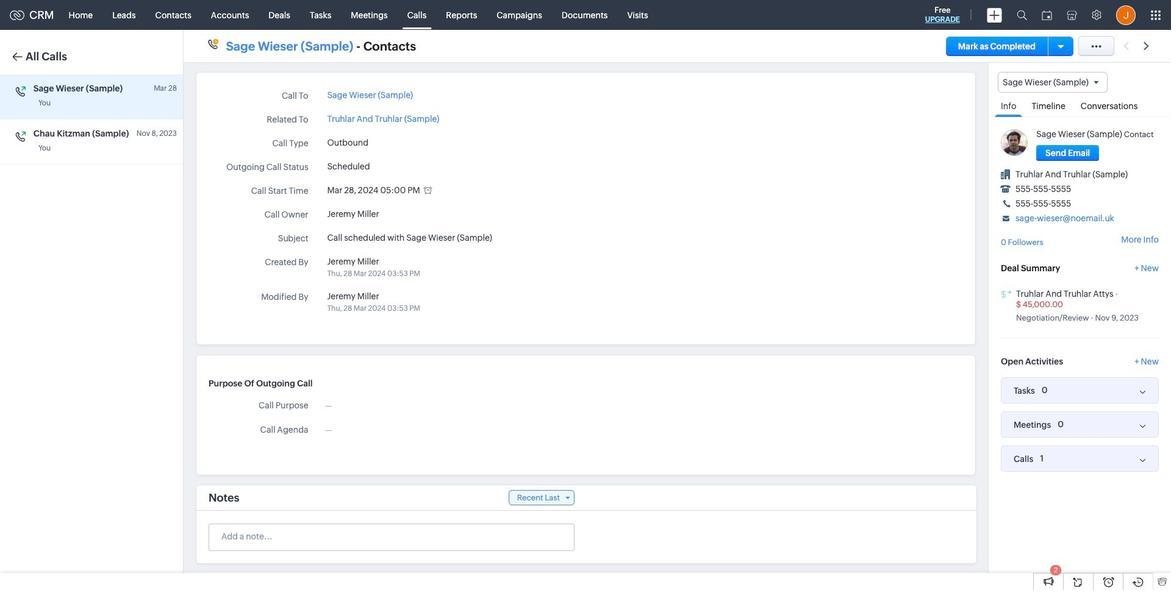 Task type: describe. For each thing, give the bounding box(es) containing it.
previous record image
[[1124, 42, 1130, 50]]

Add a note... field
[[209, 531, 574, 543]]

search image
[[1017, 10, 1028, 20]]

create menu element
[[980, 0, 1010, 30]]

profile image
[[1117, 5, 1136, 25]]

profile element
[[1109, 0, 1144, 30]]

logo image
[[10, 10, 24, 20]]



Task type: vqa. For each thing, say whether or not it's contained in the screenshot.
performances.
no



Task type: locate. For each thing, give the bounding box(es) containing it.
calendar image
[[1042, 10, 1053, 20]]

create menu image
[[987, 8, 1003, 22]]

None button
[[1037, 145, 1100, 161]]

next record image
[[1144, 42, 1152, 50]]

None field
[[998, 72, 1108, 93]]

search element
[[1010, 0, 1035, 30]]



